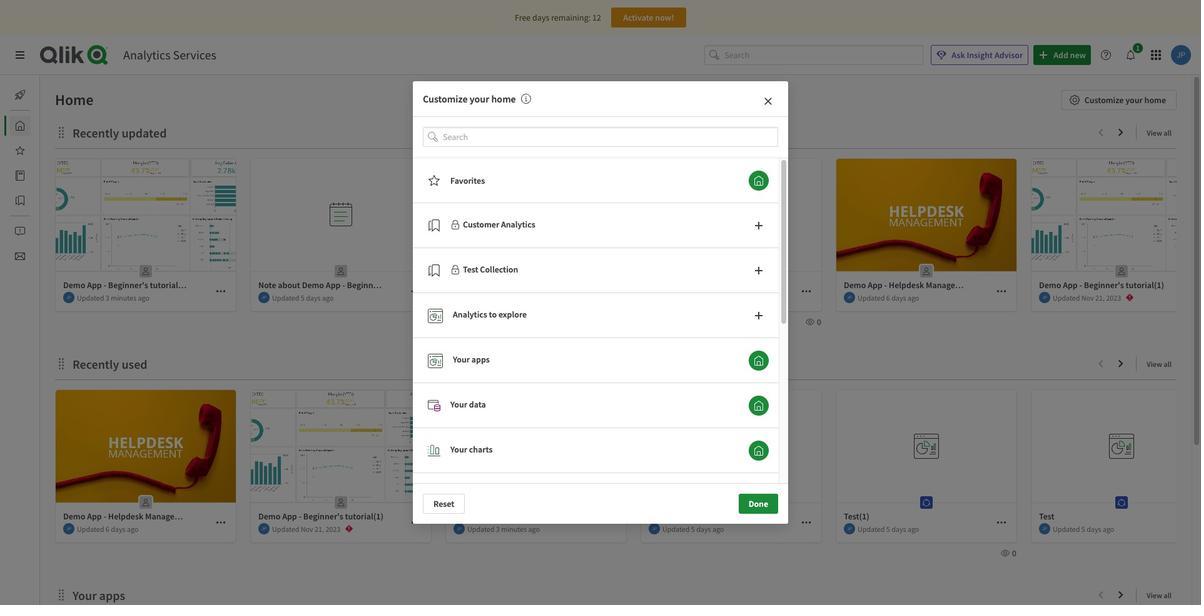Task type: vqa. For each thing, say whether or not it's contained in the screenshot.
The "Updated Nov 16, 2023" Link
no



Task type: locate. For each thing, give the bounding box(es) containing it.
this item has not been viewed in the last 28 days. image
[[1001, 549, 1010, 558]]

recently updated
[[73, 125, 167, 141]]

qlik sense app image
[[56, 159, 236, 272], [837, 159, 1017, 272], [1032, 159, 1201, 272], [56, 390, 236, 503], [251, 390, 431, 503], [446, 390, 626, 503]]

(december
[[429, 280, 470, 291], [819, 511, 860, 522]]

all for apps
[[1164, 591, 1172, 601]]

reset button
[[423, 494, 465, 514]]

now!
[[655, 12, 674, 23]]

0 for this item has not been viewed in the last 28 days. icon
[[1012, 548, 1017, 559]]

1 vertical spatial all
[[1164, 360, 1172, 369]]

home main content
[[35, 75, 1201, 606]]

0 horizontal spatial minutes
[[111, 293, 136, 303]]

alerts
[[40, 226, 61, 237]]

1 horizontal spatial demo app - beginner's tutorial(1)
[[1039, 280, 1164, 291]]

1 vertical spatial 0
[[1012, 548, 1017, 559]]

test for test
[[1039, 511, 1055, 522]]

1 horizontal spatial your
[[1126, 94, 1143, 106]]

view
[[1147, 128, 1162, 138], [1147, 360, 1162, 369], [1147, 591, 1162, 601]]

0
[[817, 317, 822, 328], [1012, 548, 1017, 559]]

move collection image right "home" icon
[[55, 126, 68, 139]]

alerts image
[[15, 227, 25, 237]]

updated nov 21, 2023
[[1053, 293, 1121, 303], [272, 525, 341, 534]]

0 horizontal spatial your
[[470, 93, 489, 105]]

navigation pane element
[[0, 80, 68, 272]]

0 horizontal spatial 2023
[[326, 525, 341, 534]]

test inside customize your home dialog
[[463, 264, 478, 275]]

1 move collection image from the top
[[55, 126, 68, 139]]

recently for recently updated
[[73, 125, 119, 141]]

2 move collection image from the top
[[55, 589, 68, 602]]

alerts link
[[10, 221, 61, 242]]

updated
[[122, 125, 167, 141]]

0 for this item has not been viewed in the last 28 days. image
[[817, 317, 822, 328]]

2 updated 5 days ago link from the left
[[641, 159, 822, 312]]

days
[[533, 12, 550, 23], [306, 293, 321, 303], [501, 293, 516, 303], [697, 293, 711, 303], [892, 293, 906, 303], [111, 525, 125, 534], [697, 525, 711, 534], [892, 525, 906, 534], [1087, 525, 1102, 534]]

3 view all link from the top
[[1147, 588, 1177, 603]]

services
[[173, 47, 216, 63]]

customize
[[423, 93, 468, 105], [1085, 94, 1124, 106]]

6
[[886, 293, 890, 303], [106, 525, 109, 534]]

demo app - beginner's tutorial(1)(1)
[[63, 280, 199, 291], [454, 511, 589, 522]]

done
[[749, 499, 768, 510]]

3 view from the top
[[1147, 591, 1162, 601]]

test space element for test
[[1112, 493, 1132, 513]]

1 vertical spatial apps
[[99, 588, 125, 604]]

2023
[[1106, 293, 1121, 303], [326, 525, 341, 534]]

2 only you can see this collection image from the top
[[450, 264, 461, 274]]

home right "home" icon
[[40, 120, 62, 131]]

test space element for test(1)
[[917, 493, 937, 513]]

test
[[463, 264, 478, 275], [1039, 511, 1055, 522]]

1 vertical spatial helpdesk
[[108, 511, 143, 522]]

analytics left to at the bottom left of the page
[[453, 309, 487, 320]]

1 horizontal spatial note about demo app - beginner's tutorial(1) (december 14, 2023)
[[649, 511, 896, 522]]

home inside 'link'
[[40, 120, 62, 131]]

0 vertical spatial test
[[463, 264, 478, 275]]

done button
[[739, 494, 778, 514]]

only you can see this collection image left test collection
[[450, 264, 461, 274]]

view all link for recently used
[[1147, 356, 1177, 372]]

your apps inside home main content
[[73, 588, 125, 604]]

analytics
[[123, 47, 171, 63], [501, 219, 535, 230], [453, 309, 487, 320]]

2023) right test(1)
[[875, 511, 896, 522]]

Search text field
[[725, 45, 924, 65]]

view all link for your apps
[[1147, 588, 1177, 603]]

free
[[515, 12, 531, 23]]

1 vertical spatial move collection image
[[55, 589, 68, 602]]

updated 5 days ago
[[272, 293, 334, 303], [467, 293, 529, 303], [663, 293, 724, 303], [663, 525, 724, 534], [858, 525, 919, 534], [1053, 525, 1115, 534]]

1 vertical spatial this item has not been viewed in the last 28 days. element
[[998, 548, 1017, 559]]

12
[[593, 12, 601, 23]]

james peterson element
[[63, 292, 74, 303], [258, 292, 270, 303], [454, 292, 465, 303], [649, 292, 660, 303], [844, 292, 855, 303], [1039, 292, 1051, 303], [63, 524, 74, 535], [258, 524, 270, 535], [454, 524, 465, 535], [649, 524, 660, 535], [844, 524, 855, 535], [1039, 524, 1051, 535]]

demo
[[63, 280, 85, 291], [302, 280, 324, 291], [844, 280, 866, 291], [1039, 280, 1061, 291], [63, 511, 85, 522], [258, 511, 281, 522], [454, 511, 476, 522], [692, 511, 715, 522]]

1 vertical spatial view
[[1147, 360, 1162, 369]]

1 vertical spatial 3
[[496, 525, 500, 534]]

demo app - beginner's tutorial(1)
[[1039, 280, 1164, 291], [258, 511, 384, 522]]

analytics left services
[[123, 47, 171, 63]]

3
[[106, 293, 109, 303], [496, 525, 500, 534]]

1 horizontal spatial updated 5 days ago link
[[641, 159, 822, 312]]

move collection image
[[55, 126, 68, 139], [55, 589, 68, 602]]

0 vertical spatial recently
[[73, 125, 119, 141]]

0 vertical spatial 21,
[[1096, 293, 1105, 303]]

0 horizontal spatial this item has not been viewed in the last 28 days. element
[[803, 317, 822, 328]]

0 right this item has not been viewed in the last 28 days. icon
[[1012, 548, 1017, 559]]

your apps
[[453, 354, 490, 365], [73, 588, 125, 604]]

to
[[489, 309, 497, 320]]

your inside home main content
[[73, 588, 97, 604]]

home inside dialog
[[491, 93, 516, 105]]

personal element
[[136, 262, 156, 282], [331, 262, 351, 282], [917, 262, 937, 282], [1112, 262, 1132, 282], [136, 493, 156, 513], [331, 493, 351, 513], [721, 493, 741, 513]]

0 vertical spatial about
[[278, 280, 300, 291]]

0 horizontal spatial 0
[[817, 317, 822, 328]]

0 horizontal spatial about
[[278, 280, 300, 291]]

subscriptions image
[[15, 252, 25, 262]]

0 horizontal spatial nov
[[301, 525, 313, 534]]

james peterson image for test
[[1039, 524, 1051, 535]]

updated 5 days ago link
[[446, 159, 626, 312], [641, 159, 822, 312]]

charts
[[469, 444, 493, 455]]

2 test space element from the left
[[1112, 493, 1132, 513]]

0 right this item has not been viewed in the last 28 days. image
[[817, 317, 822, 328]]

0 vertical spatial minutes
[[111, 293, 136, 303]]

updated
[[77, 293, 104, 303], [272, 293, 299, 303], [467, 293, 495, 303], [663, 293, 690, 303], [858, 293, 885, 303], [1053, 293, 1080, 303], [77, 525, 104, 534], [272, 525, 299, 534], [467, 525, 495, 534], [663, 525, 690, 534], [858, 525, 885, 534], [1053, 525, 1080, 534]]

your apps inside customize your home dialog
[[453, 354, 490, 365]]

tutorial(1)
[[389, 280, 427, 291], [1126, 280, 1164, 291], [345, 511, 384, 522], [779, 511, 818, 522]]

0 horizontal spatial home
[[491, 93, 516, 105]]

0 horizontal spatial helpdesk
[[108, 511, 143, 522]]

1 horizontal spatial customize your home
[[1085, 94, 1166, 106]]

0 horizontal spatial analytics
[[123, 47, 171, 63]]

remaining:
[[551, 12, 591, 23]]

activate
[[623, 12, 654, 23]]

home
[[491, 93, 516, 105], [1145, 94, 1166, 106]]

Your apps button
[[749, 351, 769, 371]]

Your data button
[[749, 396, 769, 416]]

1 vertical spatial recently
[[73, 357, 119, 372]]

helpdesk
[[889, 280, 924, 291], [108, 511, 143, 522]]

home link
[[10, 116, 62, 136]]

view all for updated
[[1147, 128, 1172, 138]]

0 horizontal spatial 6
[[106, 525, 109, 534]]

this item has not been viewed in the last 28 days. element
[[803, 317, 822, 328], [998, 548, 1017, 559]]

close image
[[763, 96, 773, 106]]

1 view from the top
[[1147, 128, 1162, 138]]

test for test collection
[[463, 264, 478, 275]]

0 horizontal spatial test
[[463, 264, 478, 275]]

ago
[[138, 293, 149, 303], [322, 293, 334, 303], [517, 293, 529, 303], [713, 293, 724, 303], [908, 293, 919, 303], [127, 525, 139, 534], [528, 525, 540, 534], [713, 525, 724, 534], [908, 525, 919, 534], [1103, 525, 1115, 534]]

data
[[469, 399, 486, 410]]

analytics right customer
[[501, 219, 535, 230]]

5
[[301, 293, 305, 303], [496, 293, 500, 303], [691, 293, 695, 303], [691, 525, 695, 534], [886, 525, 890, 534], [1082, 525, 1085, 534]]

your
[[453, 354, 470, 365], [450, 399, 467, 410], [450, 444, 467, 455], [73, 588, 97, 604]]

searchbar element
[[705, 45, 924, 65]]

0 horizontal spatial demo app - beginner's tutorial(1)
[[258, 511, 384, 522]]

app
[[87, 280, 102, 291], [326, 280, 341, 291], [868, 280, 883, 291], [1063, 280, 1078, 291], [87, 511, 102, 522], [282, 511, 297, 522], [477, 511, 492, 522], [716, 511, 731, 522]]

move collection image left the your apps link
[[55, 589, 68, 602]]

0 horizontal spatial test space element
[[917, 493, 937, 513]]

1 horizontal spatial this item has not been viewed in the last 28 days. element
[[998, 548, 1017, 559]]

1 horizontal spatial customize
[[1085, 94, 1124, 106]]

demo app - helpdesk management
[[844, 280, 975, 291], [63, 511, 194, 522]]

only you can see this collection image
[[450, 219, 461, 229], [450, 264, 461, 274]]

0 horizontal spatial 21,
[[315, 525, 324, 534]]

1 vertical spatial demo app - beginner's tutorial(1)
[[258, 511, 384, 522]]

0 vertical spatial only you can see this collection image
[[450, 219, 461, 229]]

0 horizontal spatial your apps
[[73, 588, 125, 604]]

this item has not been viewed in the last 28 days. image
[[806, 318, 815, 327]]

nov
[[1082, 293, 1094, 303], [301, 525, 313, 534]]

0 horizontal spatial 2023)
[[485, 280, 506, 291]]

1 vertical spatial only you can see this collection image
[[450, 264, 461, 274]]

1 vertical spatial 2023)
[[875, 511, 896, 522]]

updated 3 minutes ago
[[77, 293, 149, 303], [467, 525, 540, 534]]

updated 6 days ago
[[858, 293, 919, 303], [77, 525, 139, 534]]

1 updated 5 days ago link from the left
[[446, 159, 626, 312]]

1 test space element from the left
[[917, 493, 937, 513]]

favorites
[[450, 175, 485, 186]]

view all for used
[[1147, 360, 1172, 369]]

1 horizontal spatial home
[[1145, 94, 1166, 106]]

0 vertical spatial updated 3 minutes ago
[[77, 293, 149, 303]]

used
[[122, 357, 147, 372]]

customize your home inside "button"
[[1085, 94, 1166, 106]]

0 vertical spatial 14,
[[472, 280, 483, 291]]

0 horizontal spatial note about demo app - beginner's tutorial(1) (december 14, 2023)
[[258, 280, 506, 291]]

james peterson image for demo app - helpdesk management
[[63, 524, 74, 535]]

test space element
[[917, 493, 937, 513], [1112, 493, 1132, 513]]

free days remaining: 12
[[515, 12, 601, 23]]

0 vertical spatial 0
[[817, 317, 822, 328]]

2 all from the top
[[1164, 360, 1172, 369]]

1 only you can see this collection image from the top
[[450, 219, 461, 229]]

0 vertical spatial view all link
[[1147, 125, 1177, 140]]

insight
[[967, 49, 993, 61]]

home up home 'link'
[[55, 90, 94, 109]]

1 vertical spatial demo app - helpdesk management
[[63, 511, 194, 522]]

0 horizontal spatial demo app - beginner's tutorial(1)(1)
[[63, 280, 199, 291]]

1 horizontal spatial 14,
[[862, 511, 874, 522]]

0 vertical spatial demo app - beginner's tutorial(1)(1)
[[63, 280, 199, 291]]

3 all from the top
[[1164, 591, 1172, 601]]

1 view all from the top
[[1147, 128, 1172, 138]]

0 horizontal spatial updated nov 21, 2023
[[272, 525, 341, 534]]

1 horizontal spatial 0
[[1012, 548, 1017, 559]]

apps
[[472, 354, 490, 365], [99, 588, 125, 604]]

test(1)
[[844, 511, 870, 522]]

advisor
[[995, 49, 1023, 61]]

analytics services
[[123, 47, 216, 63]]

recently left updated on the left top
[[73, 125, 119, 141]]

james peterson image
[[258, 292, 270, 303], [454, 292, 465, 303], [63, 524, 74, 535], [1039, 524, 1051, 535]]

0 vertical spatial updated nov 21, 2023
[[1053, 293, 1121, 303]]

analytics to explore
[[453, 309, 527, 320]]

1 vertical spatial 14,
[[862, 511, 874, 522]]

2 horizontal spatial analytics
[[501, 219, 535, 230]]

test inside home main content
[[1039, 511, 1055, 522]]

minutes
[[111, 293, 136, 303], [501, 525, 527, 534]]

all
[[1164, 128, 1172, 138], [1164, 360, 1172, 369], [1164, 591, 1172, 601]]

james peterson image
[[63, 292, 74, 303], [649, 292, 660, 303], [844, 292, 855, 303], [1039, 292, 1051, 303], [258, 524, 270, 535], [454, 524, 465, 535], [649, 524, 660, 535], [844, 524, 855, 535]]

getting started image
[[15, 90, 25, 100]]

about
[[278, 280, 300, 291], [668, 511, 691, 522]]

14,
[[472, 280, 483, 291], [862, 511, 874, 522]]

customize your home
[[423, 93, 516, 105], [1085, 94, 1166, 106]]

management
[[926, 280, 975, 291], [145, 511, 194, 522]]

ask insight advisor
[[952, 49, 1023, 61]]

view all
[[1147, 128, 1172, 138], [1147, 360, 1172, 369], [1147, 591, 1172, 601]]

0 horizontal spatial customize
[[423, 93, 468, 105]]

2 vertical spatial view all link
[[1147, 588, 1177, 603]]

view all link
[[1147, 125, 1177, 140], [1147, 356, 1177, 372], [1147, 588, 1177, 603]]

2 view from the top
[[1147, 360, 1162, 369]]

1 vertical spatial your apps
[[73, 588, 125, 604]]

0 vertical spatial view
[[1147, 128, 1162, 138]]

note
[[258, 280, 276, 291], [649, 511, 667, 522]]

0 vertical spatial (december
[[429, 280, 470, 291]]

0 horizontal spatial 14,
[[472, 280, 483, 291]]

only you can see this collection image left customer
[[450, 219, 461, 229]]

view all link for recently updated
[[1147, 125, 1177, 140]]

0 vertical spatial apps
[[472, 354, 490, 365]]

recently
[[73, 125, 119, 141], [73, 357, 119, 372]]

21,
[[1096, 293, 1105, 303], [315, 525, 324, 534]]

view for recently updated
[[1147, 128, 1162, 138]]

ask
[[952, 49, 965, 61]]

Favorites button
[[749, 171, 769, 191]]

0 vertical spatial management
[[926, 280, 975, 291]]

0 horizontal spatial (december
[[429, 280, 470, 291]]

recently right move collection image
[[73, 357, 119, 372]]

all for updated
[[1164, 128, 1172, 138]]

view for recently used
[[1147, 360, 1162, 369]]

beginner's
[[108, 280, 148, 291], [347, 280, 387, 291], [1084, 280, 1124, 291], [303, 511, 343, 522], [499, 511, 539, 522], [737, 511, 777, 522]]

1 vertical spatial 6
[[106, 525, 109, 534]]

0 vertical spatial note about demo app - beginner's tutorial(1) (december 14, 2023)
[[258, 280, 506, 291]]

0 vertical spatial demo app - helpdesk management
[[844, 280, 975, 291]]

3 view all from the top
[[1147, 591, 1172, 601]]

home
[[55, 90, 94, 109], [40, 120, 62, 131]]

1 horizontal spatial minutes
[[501, 525, 527, 534]]

1 horizontal spatial tutorial(1)(1)
[[540, 511, 589, 522]]

2 view all link from the top
[[1147, 356, 1177, 372]]

2023)
[[485, 280, 506, 291], [875, 511, 896, 522]]

note about demo app - beginner's tutorial(1) (december 14, 2023)
[[258, 280, 506, 291], [649, 511, 896, 522]]

catalog image
[[15, 171, 25, 181]]

2 vertical spatial view
[[1147, 591, 1162, 601]]

1 view all link from the top
[[1147, 125, 1177, 140]]

0 horizontal spatial management
[[145, 511, 194, 522]]

-
[[104, 280, 106, 291], [342, 280, 345, 291], [884, 280, 887, 291], [1080, 280, 1082, 291], [104, 511, 106, 522], [299, 511, 302, 522], [494, 511, 497, 522], [733, 511, 736, 522]]

1 vertical spatial minutes
[[501, 525, 527, 534]]

tutorial(1)(1)
[[150, 280, 199, 291], [540, 511, 589, 522]]

move collection image
[[55, 358, 68, 370]]

2 view all from the top
[[1147, 360, 1172, 369]]

0 horizontal spatial tutorial(1)(1)
[[150, 280, 199, 291]]

1 horizontal spatial test
[[1039, 511, 1055, 522]]

0 vertical spatial note
[[258, 280, 276, 291]]

1 vertical spatial test
[[1039, 511, 1055, 522]]

2023) down collection
[[485, 280, 506, 291]]

your
[[470, 93, 489, 105], [1126, 94, 1143, 106]]

0 horizontal spatial note
[[258, 280, 276, 291]]

1 vertical spatial about
[[668, 511, 691, 522]]

1 horizontal spatial analytics
[[453, 309, 487, 320]]

1 horizontal spatial test space element
[[1112, 493, 1132, 513]]

0 vertical spatial all
[[1164, 128, 1172, 138]]

0 vertical spatial move collection image
[[55, 126, 68, 139]]

home inside "button"
[[1145, 94, 1166, 106]]

1 all from the top
[[1164, 128, 1172, 138]]



Task type: describe. For each thing, give the bounding box(es) containing it.
ask insight advisor button
[[931, 45, 1029, 65]]

1 vertical spatial nov
[[301, 525, 313, 534]]

your inside "button"
[[1126, 94, 1143, 106]]

1 horizontal spatial demo app - helpdesk management
[[844, 280, 975, 291]]

only you can see this collection image for test collection
[[450, 264, 461, 274]]

collections image
[[15, 196, 25, 206]]

customer analytics
[[463, 219, 535, 230]]

0 vertical spatial updated 6 days ago
[[858, 293, 919, 303]]

test collection
[[463, 264, 518, 275]]

recently used
[[73, 357, 147, 372]]

0 vertical spatial 2023
[[1106, 293, 1121, 303]]

Test Collection button
[[749, 261, 769, 281]]

0 horizontal spatial 3
[[106, 293, 109, 303]]

reset
[[434, 499, 454, 510]]

1 horizontal spatial 6
[[886, 293, 890, 303]]

view for your apps
[[1147, 591, 1162, 601]]

1 vertical spatial updated 6 days ago
[[77, 525, 139, 534]]

recently used link
[[73, 357, 152, 372]]

collection
[[480, 264, 518, 275]]

0 vertical spatial helpdesk
[[889, 280, 924, 291]]

1 horizontal spatial updated nov 21, 2023
[[1053, 293, 1121, 303]]

customer
[[463, 219, 499, 230]]

0 vertical spatial this item has not been viewed in the last 28 days. element
[[803, 317, 822, 328]]

catalog
[[40, 170, 68, 181]]

1 horizontal spatial management
[[926, 280, 975, 291]]

Your charts button
[[749, 441, 769, 461]]

your charts
[[450, 444, 493, 455]]

home inside main content
[[55, 90, 94, 109]]

only you can see this collection image for customer analytics
[[450, 219, 461, 229]]

your inside dialog
[[470, 93, 489, 105]]

explore
[[499, 309, 527, 320]]

home image
[[15, 121, 25, 131]]

Analytics to explore button
[[749, 306, 769, 326]]

1 vertical spatial note about demo app - beginner's tutorial(1) (december 14, 2023)
[[649, 511, 896, 522]]

0 vertical spatial 2023)
[[485, 280, 506, 291]]

james peterson image for note about demo app - beginner's tutorial(1) (december 14, 2023)
[[258, 292, 270, 303]]

1 horizontal spatial 2023)
[[875, 511, 896, 522]]

1 vertical spatial tutorial(1)(1)
[[540, 511, 589, 522]]

your data
[[450, 399, 486, 410]]

recently for recently used
[[73, 357, 119, 372]]

analytics for analytics to explore
[[453, 309, 487, 320]]

move collection image for your
[[55, 589, 68, 602]]

1 vertical spatial (december
[[819, 511, 860, 522]]

your for your data button
[[450, 399, 467, 410]]

recently updated link
[[73, 125, 172, 141]]

open sidebar menu image
[[15, 50, 25, 60]]

Search text field
[[443, 127, 778, 147]]

customize your home dialog
[[413, 81, 788, 606]]

analytics for analytics services
[[123, 47, 171, 63]]

customize inside "button"
[[1085, 94, 1124, 106]]

1 horizontal spatial updated 3 minutes ago
[[467, 525, 540, 534]]

1 vertical spatial note
[[649, 511, 667, 522]]

customize your home button
[[1062, 90, 1177, 110]]

1 vertical spatial 2023
[[326, 525, 341, 534]]

activate now! link
[[611, 8, 686, 28]]

0 vertical spatial nov
[[1082, 293, 1094, 303]]

1 horizontal spatial 3
[[496, 525, 500, 534]]

apps inside home main content
[[99, 588, 125, 604]]

catalog link
[[10, 166, 68, 186]]

customize inside dialog
[[423, 93, 468, 105]]

move collection image for recently
[[55, 126, 68, 139]]

1 vertical spatial updated nov 21, 2023
[[272, 525, 341, 534]]

your for your apps button
[[453, 354, 470, 365]]

1 horizontal spatial 21,
[[1096, 293, 1105, 303]]

customize your home inside dialog
[[423, 93, 516, 105]]

Customer Analytics button
[[749, 216, 769, 236]]

apps inside customize your home dialog
[[472, 354, 490, 365]]

your for your charts button
[[450, 444, 467, 455]]

view all for apps
[[1147, 591, 1172, 601]]

0 vertical spatial tutorial(1)(1)
[[150, 280, 199, 291]]

1 vertical spatial management
[[145, 511, 194, 522]]

activate now!
[[623, 12, 674, 23]]

analytics services element
[[123, 47, 216, 63]]

1 horizontal spatial about
[[668, 511, 691, 522]]

1 horizontal spatial demo app - beginner's tutorial(1)(1)
[[454, 511, 589, 522]]

your apps link
[[73, 588, 130, 604]]

all for used
[[1164, 360, 1172, 369]]



